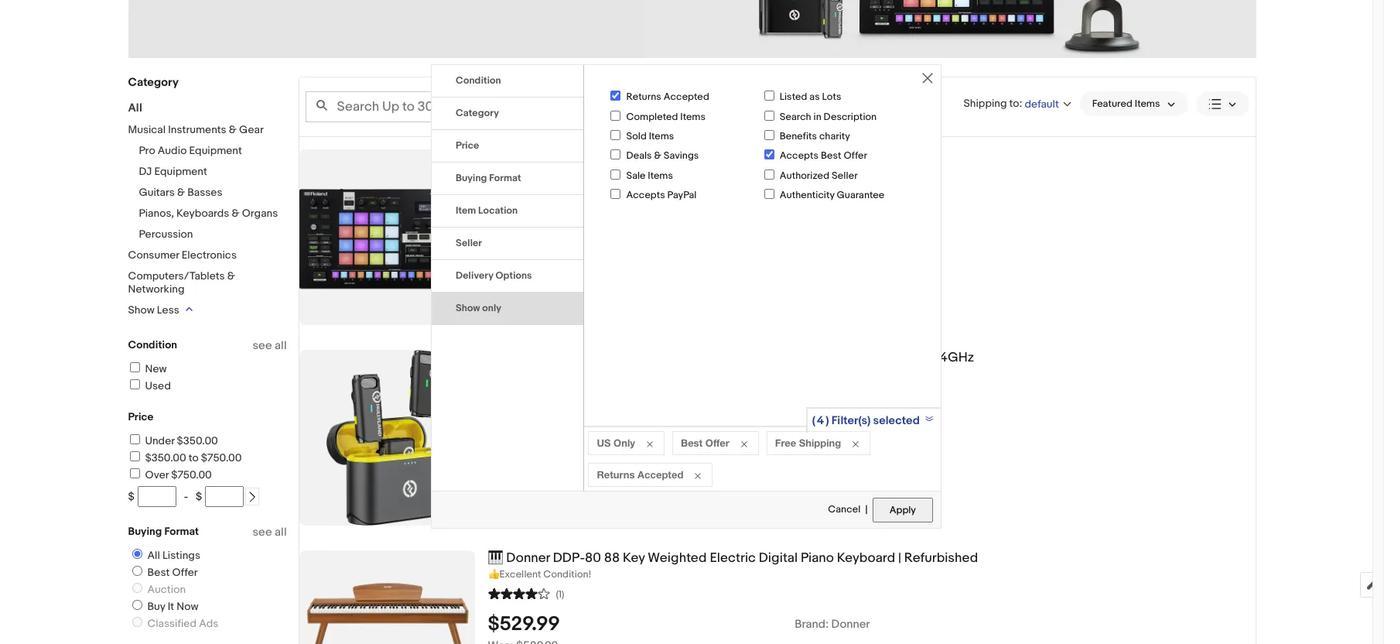 Task type: describe. For each thing, give the bounding box(es) containing it.
0 vertical spatial buying format
[[456, 172, 521, 184]]

electronics
[[182, 248, 237, 262]]

donner for brand:
[[832, 617, 871, 632]]

authorized seller
[[780, 169, 858, 182]]

wireless
[[594, 350, 646, 365]]

over $750.00
[[145, 468, 212, 481]]

$350.00 to $750.00
[[145, 451, 242, 464]]

All Listings radio
[[132, 549, 142, 559]]

electric
[[710, 550, 756, 566]]

delivery
[[456, 270, 494, 282]]

1 vertical spatial returns accepted
[[597, 468, 684, 481]]

0 vertical spatial accepted
[[664, 91, 710, 103]]

brand: for brand: roland
[[795, 203, 829, 218]]

studio
[[690, 149, 730, 165]]

submit price range image
[[247, 492, 258, 503]]

brand: roland
[[795, 203, 869, 218]]

& right deals
[[654, 150, 662, 162]]

Search in Description checkbox
[[765, 110, 775, 120]]

show less button
[[128, 303, 193, 317]]

pianos, keyboards & organs link
[[139, 207, 278, 220]]

cancel button
[[828, 497, 862, 523]]

Used checkbox
[[130, 379, 140, 389]]

over $750.00 link
[[127, 468, 212, 481]]

as
[[810, 91, 820, 103]]

auction
[[147, 583, 186, 596]]

ddp-
[[553, 550, 585, 566]]

refurbished inside 🎹 donner ddp-80 88 key weighted electric digital piano keyboard | refurbished 👍excellent condition!
[[905, 550, 979, 566]]

👍Excellent Condition! text field
[[488, 568, 1256, 581]]

microphone,
[[697, 350, 773, 365]]

$ for maximum value text field
[[196, 490, 202, 503]]

top
[[808, 182, 828, 196]]

4 out of 5 stars image
[[488, 586, 550, 601]]

roland verselab mv-1 production studio refurbished
[[488, 149, 807, 165]]

1 horizontal spatial category
[[456, 107, 499, 119]]

options
[[496, 270, 532, 282]]

$ for minimum value 'text box'
[[128, 490, 134, 503]]

see for buying format
[[253, 525, 272, 540]]

items for completed items
[[681, 110, 706, 123]]

computers/tablets & networking link
[[128, 269, 235, 296]]

seller inside tab list
[[456, 237, 482, 249]]

completed items
[[627, 110, 706, 123]]

Best Offer radio
[[132, 566, 142, 576]]

authenticity
[[780, 189, 835, 201]]

only
[[614, 437, 636, 449]]

cancellation
[[814, 350, 891, 365]]

2 horizontal spatial offer
[[844, 150, 868, 162]]

see for condition
[[253, 338, 272, 353]]

free
[[775, 437, 797, 449]]

percussion link
[[139, 228, 193, 241]]

( 4 ) filter(s) selected
[[813, 414, 920, 428]]

dj equipment link
[[139, 165, 207, 178]]

all musical instruments & gear pro audio equipment dj equipment guitars & basses pianos, keyboards & organs percussion consumer electronics computers/tablets & networking show less
[[128, 101, 278, 317]]

1 vertical spatial accepted
[[638, 468, 684, 481]]

items for sale items
[[648, 169, 673, 182]]

Buy It Now radio
[[132, 600, 142, 610]]

🎹 donner ddp-80 88 key weighted electric digital piano keyboard | refurbished link
[[488, 550, 1256, 566]]

sold
[[627, 130, 647, 142]]

0 horizontal spatial price
[[128, 410, 154, 423]]

weighted
[[648, 550, 707, 566]]

deals
[[627, 150, 652, 162]]

m1
[[576, 350, 591, 365]]

price inside tab list
[[456, 139, 479, 152]]

see all for condition
[[253, 338, 287, 353]]

shipping
[[799, 437, 842, 449]]

Over $750.00 checkbox
[[130, 468, 140, 478]]

👍excellent
[[488, 568, 541, 580]]

guarantee
[[837, 189, 885, 201]]

1 vertical spatial $750.00
[[171, 468, 212, 481]]

& down dj equipment link
[[177, 186, 185, 199]]

0 horizontal spatial category
[[128, 75, 179, 90]]

verselab
[[533, 149, 586, 165]]

Sold Items checkbox
[[611, 130, 621, 140]]

0 horizontal spatial roland
[[488, 149, 530, 165]]

1 horizontal spatial buying
[[456, 172, 487, 184]]

accepts for accepts best offer
[[780, 150, 819, 162]]

2 vertical spatial best
[[147, 566, 170, 579]]

all for all listings
[[147, 549, 160, 562]]

instruments
[[168, 123, 227, 136]]

keyboard
[[837, 550, 896, 566]]

dj
[[139, 165, 152, 178]]

$350.00 to $750.00 checkbox
[[130, 451, 140, 461]]

new
[[145, 362, 167, 375]]

sold items
[[627, 130, 675, 142]]

583 results
[[669, 100, 727, 113]]

show only
[[456, 302, 502, 314]]

Returns Accepted checkbox
[[611, 91, 621, 101]]

guitars & basses link
[[139, 186, 223, 199]]

cancel
[[828, 503, 861, 516]]

filter(s)
[[832, 414, 871, 428]]

musical instruments & gear link
[[128, 123, 264, 136]]

Maximum Value text field
[[205, 486, 244, 507]]

deals & savings
[[627, 150, 699, 162]]

results
[[690, 100, 727, 113]]

(
[[813, 414, 816, 428]]

buy
[[147, 600, 165, 613]]

0 vertical spatial best offer
[[681, 437, 730, 449]]

search in description
[[780, 110, 877, 123]]

in
[[814, 110, 822, 123]]

used
[[145, 379, 171, 392]]

under $350.00
[[145, 434, 218, 447]]

$529.99
[[488, 612, 560, 636]]

refurbished up authorized seller checkbox
[[733, 149, 807, 165]]

🎹 donner ddp-80 88 key weighted electric digital piano keyboard | refurbished image
[[299, 550, 475, 644]]

88
[[604, 550, 620, 566]]

top rated plus
[[808, 182, 887, 196]]

Auction radio
[[132, 583, 142, 593]]

only
[[483, 302, 502, 314]]

consumer electronics link
[[128, 248, 237, 262]]

1 horizontal spatial seller
[[832, 169, 858, 182]]

0 vertical spatial $750.00
[[201, 451, 242, 464]]

Authorized Seller checkbox
[[765, 169, 775, 179]]

brand: donner
[[795, 617, 871, 632]]

musical
[[128, 123, 166, 136]]

rated
[[830, 182, 862, 196]]

1 horizontal spatial show
[[456, 302, 480, 314]]

watching
[[506, 203, 553, 218]]

piano
[[801, 550, 834, 566]]

listings
[[163, 549, 200, 562]]

roland verselab mv-1 production studio refurbished image
[[299, 149, 475, 325]]

classified ads link
[[126, 617, 222, 630]]

0 vertical spatial $350.00
[[177, 434, 218, 447]]

percussion
[[139, 228, 193, 241]]

under $350.00 link
[[127, 434, 218, 447]]

Apply submit
[[873, 498, 934, 523]]

accepts paypal
[[627, 189, 697, 201]]

$527.99
[[488, 177, 559, 201]]

item location
[[456, 205, 518, 217]]

auction link
[[126, 583, 189, 596]]

& left 'gear'
[[229, 123, 237, 136]]

listed as lots
[[780, 91, 842, 103]]



Task type: vqa. For each thing, say whether or not it's contained in the screenshot.
left Best Offer
yes



Task type: locate. For each thing, give the bounding box(es) containing it.
1 horizontal spatial donner
[[832, 617, 871, 632]]

0 horizontal spatial accepts
[[627, 189, 666, 201]]

gear
[[239, 123, 264, 136]]

show down networking
[[128, 303, 155, 317]]

Completed Items checkbox
[[611, 110, 621, 120]]

charity
[[820, 130, 851, 142]]

best right the only in the left of the page
[[681, 437, 703, 449]]

1 vertical spatial category
[[456, 107, 499, 119]]

plus
[[864, 182, 887, 196]]

$750.00 down $350.00 to $750.00
[[171, 468, 212, 481]]

organs
[[242, 207, 278, 220]]

0 horizontal spatial format
[[164, 525, 199, 538]]

1 all from the top
[[275, 338, 287, 353]]

0 vertical spatial brand:
[[795, 203, 829, 218]]

items up the deals & savings
[[649, 130, 675, 142]]

1 vertical spatial condition
[[128, 338, 177, 351]]

donner up 👍excellent
[[507, 550, 550, 566]]

2 ebay refurbished from the top
[[504, 406, 591, 419]]

1
[[614, 149, 618, 165]]

buying up all listings option
[[128, 525, 162, 538]]

0 vertical spatial items
[[681, 110, 706, 123]]

& down electronics
[[227, 269, 235, 283]]

1 horizontal spatial best
[[681, 437, 703, 449]]

show inside all musical instruments & gear pro audio equipment dj equipment guitars & basses pianos, keyboards & organs percussion consumer electronics computers/tablets & networking show less
[[128, 303, 155, 317]]

digital
[[759, 550, 798, 566]]

1 horizontal spatial format
[[489, 172, 521, 184]]

1 horizontal spatial condition
[[456, 74, 501, 87]]

buying format
[[456, 172, 521, 184], [128, 525, 199, 538]]

1 vertical spatial all
[[275, 525, 287, 540]]

delivery options
[[456, 270, 532, 282]]

classified
[[147, 617, 197, 630]]

refurbished down the lark
[[531, 406, 591, 419]]

donner inside 🎹 donner ddp-80 88 key weighted electric digital piano keyboard | refurbished 👍excellent condition!
[[507, 550, 550, 566]]

1 vertical spatial offer
[[706, 437, 730, 449]]

brand:
[[795, 203, 829, 218], [795, 617, 829, 632]]

[object undefined] image
[[795, 182, 887, 196]]

all up musical
[[128, 101, 142, 115]]

2 $ from the left
[[196, 490, 202, 503]]

0 horizontal spatial all
[[128, 101, 142, 115]]

offer down listings
[[172, 566, 198, 579]]

best up auction link at the left of the page
[[147, 566, 170, 579]]

buying up item
[[456, 172, 487, 184]]

lark
[[547, 350, 573, 365]]

0 horizontal spatial best offer
[[147, 566, 198, 579]]

item
[[456, 205, 476, 217]]

583
[[669, 100, 688, 113]]

1 vertical spatial best offer
[[147, 566, 198, 579]]

1 horizontal spatial best offer
[[681, 437, 730, 449]]

0 vertical spatial best
[[821, 150, 842, 162]]

returns accepted
[[627, 91, 710, 103], [597, 468, 684, 481]]

0 vertical spatial ebay refurbished
[[504, 224, 591, 237]]

benefits charity
[[780, 130, 851, 142]]

category
[[128, 75, 179, 90], [456, 107, 499, 119]]

all
[[275, 338, 287, 353], [275, 525, 287, 540]]

(1)
[[556, 588, 565, 601]]

🎹 donner ddp-80 88 key weighted electric digital piano keyboard | refurbished 👍excellent condition!
[[488, 550, 979, 580]]

0 vertical spatial price
[[456, 139, 479, 152]]

format
[[489, 172, 521, 184], [164, 525, 199, 538]]

returns
[[627, 91, 662, 103], [597, 468, 635, 481]]

tab list containing condition
[[432, 65, 584, 325]]

1 horizontal spatial $
[[196, 490, 202, 503]]

1 see all from the top
[[253, 338, 287, 353]]

price up item
[[456, 139, 479, 152]]

see all button for condition
[[253, 338, 287, 353]]

2 all from the top
[[275, 525, 287, 540]]

0 horizontal spatial best
[[147, 566, 170, 579]]

0 vertical spatial format
[[489, 172, 521, 184]]

offer down "charity"
[[844, 150, 868, 162]]

1 see all button from the top
[[253, 338, 287, 353]]

to
[[189, 451, 199, 464]]

all for all musical instruments & gear pro audio equipment dj equipment guitars & basses pianos, keyboards & organs percussion consumer electronics computers/tablets & networking show less
[[128, 101, 142, 115]]

accepts for accepts paypal
[[627, 189, 666, 201]]

0 horizontal spatial show
[[128, 303, 155, 317]]

0 horizontal spatial condition
[[128, 338, 177, 351]]

production
[[621, 149, 688, 165]]

0 horizontal spatial $
[[128, 490, 134, 503]]

buying format up all listings "link"
[[128, 525, 199, 538]]

mv-
[[589, 149, 614, 165]]

completed
[[627, 110, 678, 123]]

see
[[253, 338, 272, 353], [253, 525, 272, 540]]

buying
[[456, 172, 487, 184], [128, 525, 162, 538]]

equipment up the guitars & basses link
[[154, 165, 207, 178]]

0 horizontal spatial buying
[[128, 525, 162, 538]]

all inside all musical instruments & gear pro audio equipment dj equipment guitars & basses pianos, keyboards & organs percussion consumer electronics computers/tablets & networking show less
[[128, 101, 142, 115]]

1 vertical spatial ebay
[[504, 406, 528, 419]]

us only
[[597, 437, 636, 449]]

Deals & Savings checkbox
[[611, 150, 621, 160]]

& left organs
[[232, 207, 240, 220]]

0 vertical spatial ebay
[[504, 224, 528, 237]]

guitars
[[139, 186, 175, 199]]

New checkbox
[[130, 362, 140, 372]]

brand: down authenticity
[[795, 203, 829, 218]]

1 vertical spatial all
[[147, 549, 160, 562]]

1 vertical spatial accepts
[[627, 189, 666, 201]]

format up listings
[[164, 525, 199, 538]]

ebay down hollyland
[[504, 406, 528, 419]]

1 vertical spatial format
[[164, 525, 199, 538]]

classified ads
[[147, 617, 219, 630]]

seller down item
[[456, 237, 482, 249]]

1 vertical spatial equipment
[[154, 165, 207, 178]]

over
[[145, 468, 169, 481]]

0 horizontal spatial buying format
[[128, 525, 199, 538]]

)
[[826, 414, 829, 428]]

2 horizontal spatial best
[[821, 150, 842, 162]]

0 horizontal spatial offer
[[172, 566, 198, 579]]

donner for 🎹
[[507, 550, 550, 566]]

accepts down benefits
[[780, 150, 819, 162]]

items right completed
[[681, 110, 706, 123]]

656ft
[[894, 350, 926, 365]]

sale items
[[627, 169, 673, 182]]

2 see from the top
[[253, 525, 272, 540]]

1 vertical spatial roland
[[832, 203, 869, 218]]

lavalier
[[649, 350, 694, 365]]

all
[[128, 101, 142, 115], [147, 549, 160, 562]]

1 vertical spatial items
[[649, 130, 675, 142]]

Under $350.00 checkbox
[[130, 434, 140, 444]]

1 horizontal spatial buying format
[[456, 172, 521, 184]]

accepts best offer
[[780, 150, 868, 162]]

0 vertical spatial donner
[[507, 550, 550, 566]]

ebay refurbished down watching
[[504, 224, 591, 237]]

0 horizontal spatial donner
[[507, 550, 550, 566]]

offer left free
[[706, 437, 730, 449]]

114
[[488, 203, 503, 218]]

Benefits charity checkbox
[[765, 130, 775, 140]]

ebay
[[504, 224, 528, 237], [504, 406, 528, 419]]

now
[[177, 600, 199, 613]]

1 horizontal spatial all
[[147, 549, 160, 562]]

items for sold items
[[649, 130, 675, 142]]

computers/tablets
[[128, 269, 225, 283]]

1 vertical spatial buying format
[[128, 525, 199, 538]]

all listings link
[[126, 549, 204, 562]]

free shipping
[[775, 437, 842, 449]]

close image
[[923, 73, 934, 84]]

2 brand: from the top
[[795, 617, 829, 632]]

1 vertical spatial $350.00
[[145, 451, 186, 464]]

0 vertical spatial offer
[[844, 150, 868, 162]]

accepts down the sale items
[[627, 189, 666, 201]]

roland verselab mv-1 production studio refurbished link
[[488, 149, 1256, 165]]

ebay refurbished down the lark
[[504, 406, 591, 419]]

2 vertical spatial offer
[[172, 566, 198, 579]]

pro audio equipment link
[[139, 144, 242, 157]]

80
[[585, 550, 601, 566]]

1 vertical spatial buying
[[128, 525, 162, 538]]

all for buying format
[[275, 525, 287, 540]]

1 vertical spatial ebay refurbished
[[504, 406, 591, 419]]

brand: down piano
[[795, 617, 829, 632]]

1 vertical spatial see
[[253, 525, 272, 540]]

roland up $527.99
[[488, 149, 530, 165]]

returns accepted down the only in the left of the page
[[597, 468, 684, 481]]

1 vertical spatial best
[[681, 437, 703, 449]]

search
[[780, 110, 812, 123]]

basses
[[187, 186, 223, 199]]

0 vertical spatial see all button
[[253, 338, 287, 353]]

items down production
[[648, 169, 673, 182]]

1 horizontal spatial offer
[[706, 437, 730, 449]]

$350.00 up to
[[177, 434, 218, 447]]

1 vertical spatial returns
[[597, 468, 635, 481]]

4
[[817, 414, 825, 428]]

key
[[623, 550, 645, 566]]

all right all listings option
[[147, 549, 160, 562]]

0 vertical spatial category
[[128, 75, 179, 90]]

0 vertical spatial roland
[[488, 149, 530, 165]]

$350.00 up over $750.00 link
[[145, 451, 186, 464]]

equipment
[[189, 144, 242, 157], [154, 165, 207, 178]]

0 vertical spatial all
[[275, 338, 287, 353]]

price up 'under $350.00' checkbox
[[128, 410, 154, 423]]

1 horizontal spatial accepts
[[780, 150, 819, 162]]

Minimum Value text field
[[138, 486, 176, 507]]

seller
[[832, 169, 858, 182], [456, 237, 482, 249]]

returns accepted up completed items
[[627, 91, 710, 103]]

best
[[821, 150, 842, 162], [681, 437, 703, 449], [147, 566, 170, 579]]

0 horizontal spatial seller
[[456, 237, 482, 249]]

2 see all from the top
[[253, 525, 287, 540]]

format inside tab list
[[489, 172, 521, 184]]

$
[[128, 490, 134, 503], [196, 490, 202, 503]]

1 vertical spatial brand:
[[795, 617, 829, 632]]

see all button for buying format
[[253, 525, 287, 540]]

less
[[157, 303, 179, 317]]

1 vertical spatial donner
[[832, 617, 871, 632]]

buying format up item location
[[456, 172, 521, 184]]

all for condition
[[275, 338, 287, 353]]

0 vertical spatial all
[[128, 101, 142, 115]]

1 horizontal spatial roland
[[832, 203, 869, 218]]

format up location
[[489, 172, 521, 184]]

0 vertical spatial condition
[[456, 74, 501, 87]]

|
[[899, 550, 902, 566]]

see all button
[[253, 338, 287, 353], [253, 525, 287, 540]]

Listed as Lots checkbox
[[765, 91, 775, 101]]

keyboards
[[177, 207, 229, 220]]

Classified Ads radio
[[132, 617, 142, 627]]

Sale Items checkbox
[[611, 169, 621, 179]]

0 vertical spatial see
[[253, 338, 272, 353]]

buy it now
[[147, 600, 199, 613]]

0 vertical spatial accepts
[[780, 150, 819, 162]]

0 vertical spatial equipment
[[189, 144, 242, 157]]

sale
[[627, 169, 646, 182]]

2 see all button from the top
[[253, 525, 287, 540]]

roland down guarantee
[[832, 203, 869, 218]]

hollyland lark m1 wireless lavalier microphone, noise cancellation 656ft 2.4ghz image
[[326, 350, 448, 526]]

1 ebay from the top
[[504, 224, 528, 237]]

1 brand: from the top
[[795, 203, 829, 218]]

1 vertical spatial price
[[128, 410, 154, 423]]

1 see from the top
[[253, 338, 272, 353]]

savings
[[664, 150, 699, 162]]

new link
[[127, 362, 167, 375]]

returns up completed
[[627, 91, 662, 103]]

🎹
[[488, 550, 504, 566]]

0 vertical spatial returns accepted
[[627, 91, 710, 103]]

Accepts PayPal checkbox
[[611, 189, 621, 199]]

$ right -
[[196, 490, 202, 503]]

brand: for brand: donner
[[795, 617, 829, 632]]

0 vertical spatial buying
[[456, 172, 487, 184]]

0 vertical spatial seller
[[832, 169, 858, 182]]

1 $ from the left
[[128, 490, 134, 503]]

2 ebay from the top
[[504, 406, 528, 419]]

networking
[[128, 283, 185, 296]]

Accepts Best Offer checkbox
[[765, 150, 775, 160]]

seller up rated
[[832, 169, 858, 182]]

Authenticity Guarantee checkbox
[[765, 189, 775, 199]]

1 horizontal spatial price
[[456, 139, 479, 152]]

best down "charity"
[[821, 150, 842, 162]]

pianos,
[[139, 207, 174, 220]]

ebay down 114 watching
[[504, 224, 528, 237]]

$ down over $750.00 checkbox
[[128, 490, 134, 503]]

0 vertical spatial see all
[[253, 338, 287, 353]]

condition!
[[544, 568, 592, 580]]

1 vertical spatial seller
[[456, 237, 482, 249]]

0 vertical spatial returns
[[627, 91, 662, 103]]

buy it now link
[[126, 600, 202, 613]]

donner down "👍excellent condition!" text box
[[832, 617, 871, 632]]

returns down us only
[[597, 468, 635, 481]]

tab list
[[432, 65, 584, 325]]

1 vertical spatial see all
[[253, 525, 287, 540]]

$750.00 right to
[[201, 451, 242, 464]]

hollyland lark m1 wireless lavalier microphone, noise cancellation 656ft 2.4ghz
[[488, 350, 975, 365]]

condition inside tab list
[[456, 74, 501, 87]]

show left 'only'
[[456, 302, 480, 314]]

refurbished down watching
[[531, 224, 591, 237]]

refurbished
[[733, 149, 807, 165], [531, 224, 591, 237], [531, 406, 591, 419], [905, 550, 979, 566]]

refurbished right | on the bottom of page
[[905, 550, 979, 566]]

equipment down instruments in the top left of the page
[[189, 144, 242, 157]]

1 ebay refurbished from the top
[[504, 224, 591, 237]]

see all for buying format
[[253, 525, 287, 540]]

hollyland lark m1 wireless lavalier microphone, noise cancellation 656ft 2.4ghz link
[[488, 350, 1256, 366]]

2 vertical spatial items
[[648, 169, 673, 182]]

-
[[184, 490, 188, 503]]

1 vertical spatial see all button
[[253, 525, 287, 540]]

all listings
[[147, 549, 200, 562]]

lots
[[822, 91, 842, 103]]

price
[[456, 139, 479, 152], [128, 410, 154, 423]]



